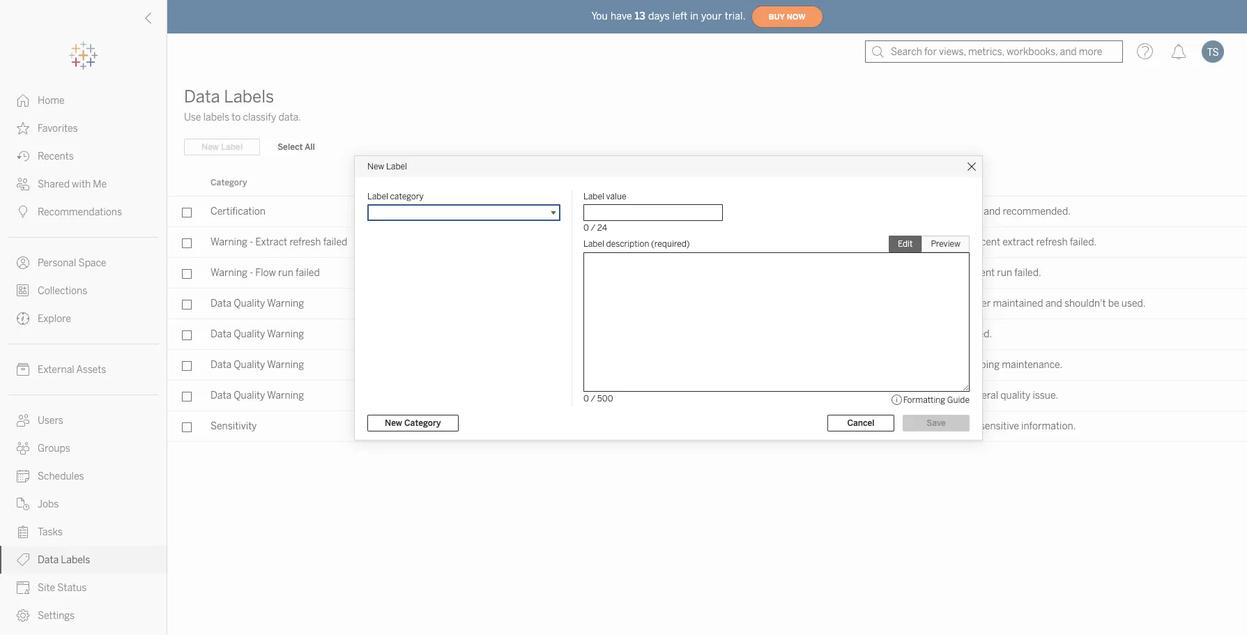 Task type: locate. For each thing, give the bounding box(es) containing it.
run down this asset's most recent extract refresh failed.
[[998, 267, 1013, 279]]

data
[[184, 86, 220, 107], [211, 298, 232, 310], [211, 329, 232, 340], [211, 359, 232, 371], [211, 390, 232, 402], [38, 555, 59, 566]]

this for this asset's most recent extract refresh failed.
[[893, 236, 912, 248]]

1 horizontal spatial labels
[[224, 86, 274, 107]]

warning - extract refresh failed
[[211, 236, 348, 248]]

recent
[[972, 236, 1001, 248], [967, 267, 995, 279]]

0 vertical spatial most
[[947, 236, 970, 248]]

all
[[305, 142, 315, 152]]

1 vertical spatial failed
[[296, 267, 320, 279]]

and left shouldn't
[[1046, 298, 1063, 310]]

4 asset from the top
[[914, 359, 938, 371]]

buy now
[[769, 12, 806, 21]]

extract
[[255, 236, 288, 248]]

used.
[[1122, 298, 1146, 310]]

to
[[232, 112, 241, 123]]

failed for warning - flow run failed
[[296, 267, 320, 279]]

0 vertical spatial category
[[211, 178, 247, 188]]

8 row from the top
[[167, 412, 1248, 442]]

asset down formatting
[[914, 421, 938, 432]]

0 vertical spatial failed.
[[1070, 236, 1097, 248]]

new inside button
[[202, 142, 219, 152]]

recent for run
[[967, 267, 995, 279]]

external
[[38, 364, 74, 376]]

label left category at left
[[368, 192, 388, 202]]

2 row from the top
[[167, 227, 1248, 258]]

1 quality from the top
[[234, 298, 265, 310]]

run
[[278, 267, 294, 279], [998, 267, 1013, 279]]

1 row from the top
[[167, 197, 1248, 227]]

you have 13 days left in your trial.
[[592, 10, 746, 22]]

0 vertical spatial new label
[[202, 142, 243, 152]]

this for this asset is undergoing maintenance.
[[893, 359, 912, 371]]

labels up status
[[61, 555, 90, 566]]

favorites
[[38, 123, 78, 135]]

Label value text field
[[584, 204, 723, 221]]

asset left has
[[914, 390, 938, 402]]

and
[[984, 206, 1001, 218], [1046, 298, 1063, 310]]

0 vertical spatial labels
[[224, 86, 274, 107]]

asset up asset's
[[914, 206, 938, 218]]

grid containing certification
[[167, 170, 1248, 635]]

new category
[[385, 419, 441, 428]]

this
[[893, 206, 912, 218], [893, 236, 912, 248], [893, 267, 912, 279], [893, 298, 912, 310], [893, 329, 912, 340], [893, 359, 912, 371], [893, 390, 912, 402], [893, 421, 912, 432]]

/ left the 500
[[591, 394, 596, 404]]

- left flow
[[250, 267, 253, 279]]

2 0 from the top
[[584, 394, 589, 404]]

0 vertical spatial failed
[[323, 236, 348, 248]]

1 0 from the top
[[584, 223, 589, 233]]

row containing warning - extract refresh failed
[[167, 227, 1248, 258]]

8 this from the top
[[893, 421, 912, 432]]

1 horizontal spatial failed
[[323, 236, 348, 248]]

failed. up this asset is no longer maintained and shouldn't be used. at the right top of page
[[1015, 267, 1042, 279]]

1 vertical spatial new
[[368, 162, 385, 172]]

2 run from the left
[[998, 267, 1013, 279]]

most right asset's
[[947, 236, 970, 248]]

asset for a
[[914, 390, 938, 402]]

labels up classify
[[224, 86, 274, 107]]

row containing warning - flow run failed
[[167, 258, 1248, 289]]

users link
[[0, 407, 167, 435]]

new label up the label category
[[368, 162, 407, 172]]

row group containing certification
[[167, 197, 1248, 442]]

new category button
[[368, 415, 459, 432]]

save button
[[903, 415, 970, 432]]

shouldn't
[[1065, 298, 1107, 310]]

most for flow's
[[942, 267, 965, 279]]

1 horizontal spatial and
[[1046, 298, 1063, 310]]

4 this from the top
[[893, 298, 912, 310]]

trusted
[[950, 206, 982, 218]]

labels inside data labels use labels to classify data.
[[224, 86, 274, 107]]

cancel button
[[828, 415, 895, 432]]

1 data quality warning from the top
[[211, 298, 304, 310]]

0 vertical spatial /
[[591, 223, 596, 233]]

main navigation. press the up and down arrow keys to access links. element
[[0, 86, 167, 630]]

4 row from the top
[[167, 289, 1248, 319]]

0 / 500
[[584, 394, 613, 404]]

data inside data labels use labels to classify data.
[[184, 86, 220, 107]]

new label button
[[184, 139, 260, 156]]

3 asset from the top
[[914, 329, 938, 340]]

is down "this asset is outdated."
[[940, 359, 947, 371]]

3 is from the top
[[940, 329, 947, 340]]

-
[[250, 236, 253, 248], [250, 267, 253, 279]]

2 vertical spatial new
[[385, 419, 402, 428]]

2 this from the top
[[893, 236, 912, 248]]

2 quality from the top
[[234, 329, 265, 340]]

home link
[[0, 86, 167, 114]]

recent up longer
[[967, 267, 995, 279]]

6 this from the top
[[893, 359, 912, 371]]

1 vertical spatial and
[[1046, 298, 1063, 310]]

collections
[[38, 285, 87, 297]]

1 vertical spatial recent
[[967, 267, 995, 279]]

1 horizontal spatial new
[[368, 162, 385, 172]]

labels inside the main navigation. press the up and down arrow keys to access links. element
[[61, 555, 90, 566]]

4 quality from the top
[[234, 390, 265, 402]]

new label dialog
[[355, 156, 983, 440]]

asset left no at the top of page
[[914, 298, 938, 310]]

0 vertical spatial 0
[[584, 223, 589, 233]]

2 asset from the top
[[914, 298, 938, 310]]

failed.
[[1070, 236, 1097, 248], [1015, 267, 1042, 279]]

is for undergoing
[[940, 359, 947, 371]]

/ left "24"
[[591, 223, 596, 233]]

6 asset from the top
[[914, 421, 938, 432]]

2 data quality warning from the top
[[211, 329, 304, 340]]

users
[[38, 415, 63, 427]]

undergoing
[[950, 359, 1000, 371]]

refresh
[[290, 236, 321, 248], [1037, 236, 1068, 248]]

5 asset from the top
[[914, 390, 938, 402]]

1 horizontal spatial new label
[[368, 162, 407, 172]]

category inside popup button
[[405, 419, 441, 428]]

1 vertical spatial labels
[[61, 555, 90, 566]]

is
[[940, 206, 947, 218], [940, 298, 947, 310], [940, 329, 947, 340], [940, 359, 947, 371]]

1 vertical spatial new label
[[368, 162, 407, 172]]

this asset contains sensitive information.
[[893, 421, 1077, 432]]

failed. down "recommended." at the top right of page
[[1070, 236, 1097, 248]]

assets
[[76, 364, 106, 376]]

1 horizontal spatial refresh
[[1037, 236, 1068, 248]]

is left outdated.
[[940, 329, 947, 340]]

0 horizontal spatial new
[[202, 142, 219, 152]]

0 vertical spatial recent
[[972, 236, 1001, 248]]

label down to
[[221, 142, 243, 152]]

this flow's most recent run failed.
[[893, 267, 1042, 279]]

3 row from the top
[[167, 258, 1248, 289]]

this asset is trusted and recommended.
[[893, 206, 1071, 218]]

1 this from the top
[[893, 206, 912, 218]]

0
[[584, 223, 589, 233], [584, 394, 589, 404]]

select all button
[[269, 139, 324, 156]]

/
[[591, 223, 596, 233], [591, 394, 596, 404]]

row
[[167, 197, 1248, 227], [167, 227, 1248, 258], [167, 258, 1248, 289], [167, 289, 1248, 319], [167, 319, 1248, 350], [167, 350, 1248, 381], [167, 381, 1248, 412], [167, 412, 1248, 442]]

schedules link
[[0, 462, 167, 490]]

0 left the 500
[[584, 394, 589, 404]]

classify
[[243, 112, 276, 123]]

home
[[38, 95, 65, 107]]

new inside popup button
[[385, 419, 402, 428]]

1 horizontal spatial category
[[405, 419, 441, 428]]

maintenance.
[[1002, 359, 1063, 371]]

standard
[[727, 390, 769, 402]]

longer
[[963, 298, 991, 310]]

labels for data labels
[[61, 555, 90, 566]]

label up the label category
[[386, 162, 407, 172]]

this asset is undergoing maintenance.
[[893, 359, 1063, 371]]

asset
[[914, 206, 938, 218], [914, 298, 938, 310], [914, 329, 938, 340], [914, 359, 938, 371], [914, 390, 938, 402], [914, 421, 938, 432]]

new label down labels
[[202, 142, 243, 152]]

have
[[611, 10, 632, 22]]

0 horizontal spatial run
[[278, 267, 294, 279]]

3 data quality warning from the top
[[211, 359, 304, 371]]

is left trusted
[[940, 206, 947, 218]]

recent down this asset is trusted and recommended.
[[972, 236, 1001, 248]]

6 row from the top
[[167, 350, 1248, 381]]

1 horizontal spatial run
[[998, 267, 1013, 279]]

0 horizontal spatial category
[[211, 178, 247, 188]]

asset down "this asset is outdated."
[[914, 359, 938, 371]]

and right trusted
[[984, 206, 1001, 218]]

buy now button
[[752, 6, 823, 28]]

1 vertical spatial -
[[250, 267, 253, 279]]

use
[[184, 112, 201, 123]]

this for this asset is outdated.
[[893, 329, 912, 340]]

1 vertical spatial most
[[942, 267, 965, 279]]

label
[[221, 142, 243, 152], [386, 162, 407, 172], [368, 192, 388, 202], [584, 192, 605, 202], [584, 239, 605, 249]]

2 - from the top
[[250, 267, 253, 279]]

save
[[927, 419, 946, 428]]

3 this from the top
[[893, 267, 912, 279]]

0 for 0 / 500
[[584, 394, 589, 404]]

favorites link
[[0, 114, 167, 142]]

row group
[[167, 197, 1248, 442]]

most right the flow's
[[942, 267, 965, 279]]

2 horizontal spatial new
[[385, 419, 402, 428]]

7 this from the top
[[893, 390, 912, 402]]

0 horizontal spatial failed
[[296, 267, 320, 279]]

1 asset from the top
[[914, 206, 938, 218]]

warning - flow run failed
[[211, 267, 320, 279]]

1 is from the top
[[940, 206, 947, 218]]

is for outdated.
[[940, 329, 947, 340]]

information image
[[891, 394, 904, 407]]

recents
[[38, 151, 74, 163]]

asset left outdated.
[[914, 329, 938, 340]]

edit
[[898, 239, 913, 249]]

trial.
[[725, 10, 746, 22]]

1 vertical spatial /
[[591, 394, 596, 404]]

2 is from the top
[[940, 298, 947, 310]]

0 horizontal spatial and
[[984, 206, 1001, 218]]

5 row from the top
[[167, 319, 1248, 350]]

0 horizontal spatial refresh
[[290, 236, 321, 248]]

1 vertical spatial 0
[[584, 394, 589, 404]]

1 / from the top
[[591, 223, 596, 233]]

quality for this asset is undergoing maintenance.
[[234, 359, 265, 371]]

jobs link
[[0, 490, 167, 518]]

data quality warning
[[211, 298, 304, 310], [211, 329, 304, 340], [211, 359, 304, 371], [211, 390, 304, 402]]

issue.
[[1033, 390, 1059, 402]]

certification
[[211, 206, 266, 218]]

0 horizontal spatial labels
[[61, 555, 90, 566]]

- left extract
[[250, 236, 253, 248]]

3 quality from the top
[[234, 359, 265, 371]]

status
[[57, 582, 87, 594]]

label for label value
[[584, 192, 605, 202]]

0 left "24"
[[584, 223, 589, 233]]

sensitivity
[[211, 421, 257, 432]]

no
[[950, 298, 961, 310]]

collections link
[[0, 277, 167, 305]]

asset for sensitive
[[914, 421, 938, 432]]

- for extract
[[250, 236, 253, 248]]

0 vertical spatial -
[[250, 236, 253, 248]]

1 vertical spatial category
[[405, 419, 441, 428]]

label down 0 / 24
[[584, 239, 605, 249]]

failed right extract
[[323, 236, 348, 248]]

value
[[607, 192, 627, 202]]

4 is from the top
[[940, 359, 947, 371]]

0 vertical spatial new
[[202, 142, 219, 152]]

failed right flow
[[296, 267, 320, 279]]

jobs
[[38, 499, 59, 511]]

personal space
[[38, 257, 106, 269]]

0 horizontal spatial new label
[[202, 142, 243, 152]]

maintained
[[994, 298, 1044, 310]]

label left value
[[584, 192, 605, 202]]

you
[[592, 10, 608, 22]]

groups link
[[0, 435, 167, 462]]

0 for 0 / 24
[[584, 223, 589, 233]]

new label
[[202, 142, 243, 152], [368, 162, 407, 172]]

5 this from the top
[[893, 329, 912, 340]]

is left no at the top of page
[[940, 298, 947, 310]]

1 vertical spatial failed.
[[1015, 267, 1042, 279]]

1 horizontal spatial failed.
[[1070, 236, 1097, 248]]

grid
[[167, 170, 1248, 635]]

run right flow
[[278, 267, 294, 279]]

1 - from the top
[[250, 236, 253, 248]]

2 / from the top
[[591, 394, 596, 404]]



Task type: describe. For each thing, give the bounding box(es) containing it.
select
[[278, 142, 303, 152]]

editor mode option group
[[889, 236, 970, 252]]

formatting guide
[[904, 395, 970, 405]]

is for trusted
[[940, 206, 947, 218]]

label for label category
[[368, 192, 388, 202]]

Label description (required) text field
[[584, 252, 970, 392]]

this for this asset is trusted and recommended.
[[893, 206, 912, 218]]

this for this flow's most recent run failed.
[[893, 267, 912, 279]]

500
[[598, 394, 613, 404]]

2 refresh from the left
[[1037, 236, 1068, 248]]

description
[[607, 239, 650, 249]]

navigation panel element
[[0, 42, 167, 630]]

certified
[[476, 205, 511, 215]]

preview
[[931, 239, 961, 249]]

your
[[702, 10, 722, 22]]

guide
[[948, 395, 970, 405]]

data quality warning for this asset is undergoing maintenance.
[[211, 359, 304, 371]]

data.
[[279, 112, 301, 123]]

- for flow
[[250, 267, 253, 279]]

personal space link
[[0, 249, 167, 277]]

information.
[[1022, 421, 1077, 432]]

groups
[[38, 443, 70, 455]]

13
[[635, 10, 646, 22]]

data labels
[[38, 555, 90, 566]]

quality
[[1001, 390, 1031, 402]]

data quality warning for this asset is no longer maintained and shouldn't be used.
[[211, 298, 304, 310]]

quality for this asset is outdated.
[[234, 329, 265, 340]]

category
[[390, 192, 424, 202]]

external assets link
[[0, 356, 167, 384]]

asset for outdated.
[[914, 329, 938, 340]]

row containing certification
[[167, 197, 1248, 227]]

site
[[38, 582, 55, 594]]

external assets
[[38, 364, 106, 376]]

shared with me
[[38, 179, 107, 190]]

a
[[958, 390, 964, 402]]

tasks
[[38, 527, 63, 538]]

now
[[787, 12, 806, 21]]

1 run from the left
[[278, 267, 294, 279]]

settings link
[[0, 602, 167, 630]]

4 data quality warning from the top
[[211, 390, 304, 402]]

this asset's most recent extract refresh failed.
[[893, 236, 1097, 248]]

label inside 'new label' button
[[221, 142, 243, 152]]

labels
[[203, 112, 230, 123]]

data labels link
[[0, 546, 167, 574]]

label for label description (required)
[[584, 239, 605, 249]]

labels for data labels use labels to classify data.
[[224, 86, 274, 107]]

asset for no
[[914, 298, 938, 310]]

/ for 24
[[591, 223, 596, 233]]

be
[[1109, 298, 1120, 310]]

shared
[[38, 179, 70, 190]]

1 refresh from the left
[[290, 236, 321, 248]]

data quality warning for this asset is outdated.
[[211, 329, 304, 340]]

extract
[[1003, 236, 1035, 248]]

explore
[[38, 313, 71, 325]]

failed for warning - extract refresh failed
[[323, 236, 348, 248]]

me
[[93, 179, 107, 190]]

asset for trusted
[[914, 206, 938, 218]]

(required)
[[652, 239, 690, 249]]

schedules
[[38, 471, 84, 483]]

quality for this asset is no longer maintained and shouldn't be used.
[[234, 298, 265, 310]]

explore link
[[0, 305, 167, 333]]

shared with me link
[[0, 170, 167, 198]]

recommendations
[[38, 206, 122, 218]]

row containing sensitivity
[[167, 412, 1248, 442]]

recommendations link
[[0, 198, 167, 226]]

this for this asset is no longer maintained and shouldn't be used.
[[893, 298, 912, 310]]

this for this asset contains sensitive information.
[[893, 421, 912, 432]]

with
[[72, 179, 91, 190]]

new label inside new label "dialog"
[[368, 162, 407, 172]]

7 row from the top
[[167, 381, 1248, 412]]

sensitive
[[981, 421, 1020, 432]]

recents link
[[0, 142, 167, 170]]

cancel
[[848, 419, 875, 428]]

outdated.
[[950, 329, 993, 340]]

24
[[598, 223, 607, 233]]

new for select all
[[202, 142, 219, 152]]

data inside data labels link
[[38, 555, 59, 566]]

personal
[[38, 257, 76, 269]]

recent for extract
[[972, 236, 1001, 248]]

label value
[[584, 192, 627, 202]]

asset's
[[914, 236, 945, 248]]

this for this asset has a general quality issue.
[[893, 390, 912, 402]]

label category
[[368, 192, 424, 202]]

recommended.
[[1003, 206, 1071, 218]]

this asset is no longer maintained and shouldn't be used.
[[893, 298, 1146, 310]]

most for asset's
[[947, 236, 970, 248]]

formatting
[[904, 395, 946, 405]]

data labels use labels to classify data.
[[184, 86, 301, 123]]

this asset is outdated.
[[893, 329, 993, 340]]

flow
[[255, 267, 276, 279]]

0 vertical spatial and
[[984, 206, 1001, 218]]

tasks link
[[0, 518, 167, 546]]

contains
[[940, 421, 978, 432]]

select all
[[278, 142, 315, 152]]

site status link
[[0, 574, 167, 602]]

/ for 500
[[591, 394, 596, 404]]

space
[[79, 257, 106, 269]]

has
[[940, 390, 956, 402]]

site status
[[38, 582, 87, 594]]

is for no
[[940, 298, 947, 310]]

0 horizontal spatial failed.
[[1015, 267, 1042, 279]]

new label inside 'new label' button
[[202, 142, 243, 152]]

label description (required)
[[584, 239, 690, 249]]

new for cancel
[[385, 419, 402, 428]]

asset for undergoing
[[914, 359, 938, 371]]



Task type: vqa. For each thing, say whether or not it's contained in the screenshot.
the top People
no



